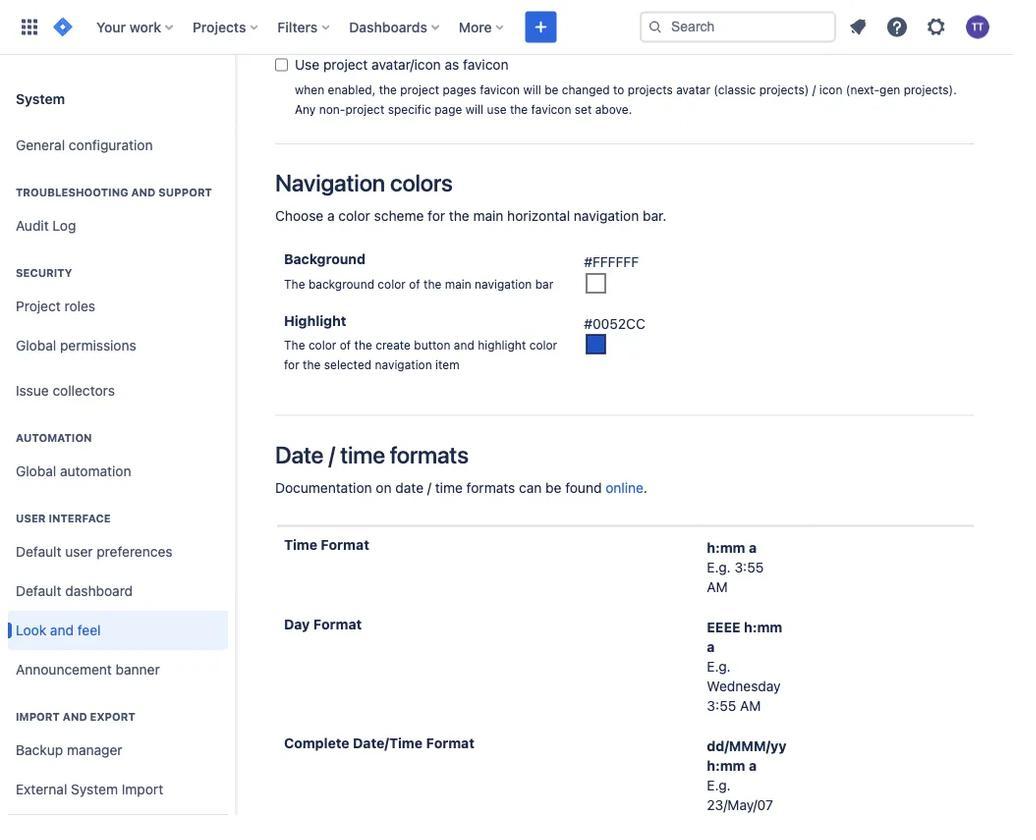 Task type: locate. For each thing, give the bounding box(es) containing it.
global inside the security group
[[16, 338, 56, 354]]

system up general in the left top of the page
[[16, 90, 65, 106]]

0 vertical spatial will
[[523, 83, 541, 97]]

1 horizontal spatial navigation
[[475, 278, 532, 291]]

1 horizontal spatial of
[[409, 278, 420, 291]]

h:mm inside dd/mmm/yy h:mm a e.g. 23/may/0
[[707, 758, 746, 774]]

3 e.g. from the top
[[707, 778, 731, 794]]

0 vertical spatial the
[[284, 278, 305, 291]]

1 the from the top
[[284, 278, 305, 291]]

default down user
[[16, 544, 61, 560]]

0 vertical spatial navigation
[[574, 208, 639, 225]]

color right background
[[378, 278, 406, 291]]

and for export
[[63, 711, 87, 724]]

1 vertical spatial e.g.
[[707, 659, 731, 675]]

the right use
[[510, 103, 528, 116]]

default user preferences
[[16, 544, 173, 560]]

e.g. inside eeee h:mm a e.g. wednesday 3:55 am
[[707, 659, 731, 675]]

formats up date
[[390, 441, 469, 469]]

2 vertical spatial e.g.
[[707, 778, 731, 794]]

formats left can
[[466, 480, 515, 496]]

be left changed
[[545, 83, 559, 97]]

main for horizontal
[[473, 208, 504, 225]]

1 vertical spatial favicon
[[480, 83, 520, 97]]

background the background color of the main navigation bar
[[284, 252, 554, 291]]

work
[[129, 19, 161, 35]]

project up enabled,
[[323, 57, 368, 73]]

0 vertical spatial /
[[812, 83, 816, 97]]

documentation on date / time formats can be found online .
[[275, 480, 648, 496]]

1 horizontal spatial time
[[435, 480, 463, 496]]

format right time
[[321, 537, 369, 553]]

import down backup manager link
[[122, 782, 163, 798]]

horizontal
[[507, 208, 570, 225]]

be
[[545, 83, 559, 97], [546, 480, 562, 496]]

create image
[[529, 15, 553, 39]]

1 vertical spatial 3:55
[[707, 698, 736, 714]]

complete date/time format
[[284, 735, 475, 752]]

look and feel
[[16, 623, 101, 639]]

the for background
[[284, 278, 305, 291]]

dashboards
[[349, 19, 427, 35]]

Search field
[[640, 11, 836, 43]]

date
[[395, 480, 424, 496]]

h:mm right eeee
[[744, 619, 783, 636]]

0 vertical spatial format
[[321, 537, 369, 553]]

1 default from the top
[[16, 544, 61, 560]]

your work
[[96, 19, 161, 35]]

user interface group
[[8, 491, 228, 696]]

0 horizontal spatial navigation
[[375, 359, 432, 372]]

navigation colors
[[275, 170, 453, 197]]

default dashboard link
[[8, 572, 228, 611]]

0 vertical spatial main
[[473, 208, 504, 225]]

main inside background the background color of the main navigation bar
[[445, 278, 471, 291]]

1 vertical spatial default
[[16, 583, 61, 600]]

0 horizontal spatial for
[[284, 359, 299, 372]]

system down manager
[[71, 782, 118, 798]]

1 vertical spatial formats
[[466, 480, 515, 496]]

favicon up use
[[480, 83, 520, 97]]

2 horizontal spatial navigation
[[574, 208, 639, 225]]

default user preferences link
[[8, 533, 228, 572]]

format
[[321, 537, 369, 553], [313, 617, 362, 633], [426, 735, 475, 752]]

h:mm inside h:mm a e.g. 3:55 am
[[707, 540, 746, 556]]

0 vertical spatial global
[[16, 338, 56, 354]]

import up the backup
[[16, 711, 60, 724]]

as
[[445, 57, 459, 73]]

1 e.g. from the top
[[707, 560, 731, 576]]

the up specific
[[379, 83, 397, 97]]

3:55 down the wednesday
[[707, 698, 736, 714]]

export
[[90, 711, 135, 724]]

2 vertical spatial h:mm
[[707, 758, 746, 774]]

above.
[[595, 103, 632, 116]]

project down enabled,
[[345, 103, 385, 116]]

format right date/time
[[426, 735, 475, 752]]

favicon left set
[[531, 103, 571, 116]]

1 horizontal spatial system
[[71, 782, 118, 798]]

projects).
[[904, 83, 957, 97]]

2 default from the top
[[16, 583, 61, 600]]

1 vertical spatial be
[[546, 480, 562, 496]]

navigation inside the highlight the color of the create button and highlight color for the selected navigation item
[[375, 359, 432, 372]]

1 vertical spatial navigation
[[475, 278, 532, 291]]

will left use
[[466, 103, 484, 116]]

global
[[16, 338, 56, 354], [16, 463, 56, 480]]

support
[[158, 186, 212, 199]]

main
[[473, 208, 504, 225], [445, 278, 471, 291]]

will
[[523, 83, 541, 97], [466, 103, 484, 116]]

am
[[707, 579, 728, 595], [740, 698, 761, 714]]

highlight
[[284, 313, 346, 329]]

e.g. down dd/mmm/yy
[[707, 778, 731, 794]]

jira software image
[[51, 15, 75, 39], [51, 15, 75, 39]]

online link
[[606, 480, 644, 496]]

#ffffff
[[584, 255, 639, 271]]

avatar/icon
[[372, 57, 441, 73]]

0 horizontal spatial will
[[466, 103, 484, 116]]

e.g.
[[707, 560, 731, 576], [707, 659, 731, 675], [707, 778, 731, 794]]

the inside background the background color of the main navigation bar
[[284, 278, 305, 291]]

time right date
[[435, 480, 463, 496]]

external
[[16, 782, 67, 798]]

configuration
[[69, 137, 153, 153]]

2 vertical spatial project
[[345, 103, 385, 116]]

1 vertical spatial import
[[122, 782, 163, 798]]

1 vertical spatial main
[[445, 278, 471, 291]]

of inside the highlight the color of the create button and highlight color for the selected navigation item
[[340, 339, 351, 353]]

troubleshooting
[[16, 186, 128, 199]]

format right day
[[313, 617, 362, 633]]

item
[[435, 359, 460, 372]]

and up item
[[454, 339, 474, 353]]

#0052cc
[[584, 316, 646, 332]]

0 vertical spatial e.g.
[[707, 560, 731, 576]]

0 vertical spatial am
[[707, 579, 728, 595]]

settings image
[[925, 15, 948, 39]]

colors
[[390, 170, 453, 197]]

of up the highlight the color of the create button and highlight color for the selected navigation item
[[409, 278, 420, 291]]

a inside eeee h:mm a e.g. wednesday 3:55 am
[[707, 639, 715, 655]]

h:mm inside eeee h:mm a e.g. wednesday 3:55 am
[[744, 619, 783, 636]]

navigation left bar
[[475, 278, 532, 291]]

h:mm for dd/mmm/yy
[[707, 758, 746, 774]]

am up eeee
[[707, 579, 728, 595]]

0 horizontal spatial am
[[707, 579, 728, 595]]

and inside user interface group
[[50, 623, 74, 639]]

1 vertical spatial of
[[340, 339, 351, 353]]

color inside background the background color of the main navigation bar
[[378, 278, 406, 291]]

2 the from the top
[[284, 339, 305, 353]]

global down automation
[[16, 463, 56, 480]]

banner containing your work
[[0, 0, 1013, 55]]

0 vertical spatial import
[[16, 711, 60, 724]]

online
[[606, 480, 644, 496]]

/ inside use project avatar/icon as favicon when enabled, the project pages favicon will be changed to projects avatar (classic projects) / icon (next-gen projects). any non-project specific page will use the favicon set above.
[[812, 83, 816, 97]]

format for time format
[[321, 537, 369, 553]]

None submit
[[275, 8, 390, 40]]

0 vertical spatial of
[[409, 278, 420, 291]]

the inside the highlight the color of the create button and highlight color for the selected navigation item
[[284, 339, 305, 353]]

collectors
[[53, 383, 115, 399]]

time up on
[[340, 441, 385, 469]]

format for day format
[[313, 617, 362, 633]]

navigation up #ffffff
[[574, 208, 639, 225]]

project
[[323, 57, 368, 73], [400, 83, 439, 97], [345, 103, 385, 116]]

the down colors
[[449, 208, 469, 225]]

1 global from the top
[[16, 338, 56, 354]]

projects button
[[187, 11, 266, 43]]

for down colors
[[428, 208, 445, 225]]

am down the wednesday
[[740, 698, 761, 714]]

(classic
[[714, 83, 756, 97]]

default up look
[[16, 583, 61, 600]]

system
[[16, 90, 65, 106], [71, 782, 118, 798]]

found
[[565, 480, 602, 496]]

0 vertical spatial h:mm
[[707, 540, 746, 556]]

e.g. up the wednesday
[[707, 659, 731, 675]]

1 vertical spatial /
[[328, 441, 335, 469]]

2 horizontal spatial /
[[812, 83, 816, 97]]

and left support
[[131, 186, 156, 199]]

1 vertical spatial the
[[284, 339, 305, 353]]

the for highlight
[[284, 339, 305, 353]]

use
[[295, 57, 320, 73]]

0 vertical spatial be
[[545, 83, 559, 97]]

/
[[812, 83, 816, 97], [328, 441, 335, 469], [427, 480, 431, 496]]

the up the highlight the color of the create button and highlight color for the selected navigation item
[[424, 278, 442, 291]]

e.g. inside dd/mmm/yy h:mm a e.g. 23/may/0
[[707, 778, 731, 794]]

0 vertical spatial 3:55
[[735, 560, 764, 576]]

your profile and settings image
[[966, 15, 990, 39]]

be inside use project avatar/icon as favicon when enabled, the project pages favicon will be changed to projects avatar (classic projects) / icon (next-gen projects). any non-project specific page will use the favicon set above.
[[545, 83, 559, 97]]

time
[[340, 441, 385, 469], [435, 480, 463, 496]]

look and feel link
[[8, 611, 228, 651]]

1 horizontal spatial for
[[428, 208, 445, 225]]

and up backup manager
[[63, 711, 87, 724]]

1 horizontal spatial main
[[473, 208, 504, 225]]

e.g. up eeee
[[707, 560, 731, 576]]

2 vertical spatial favicon
[[531, 103, 571, 116]]

0 vertical spatial default
[[16, 544, 61, 560]]

1 horizontal spatial am
[[740, 698, 761, 714]]

h:mm down dd/mmm/yy
[[707, 758, 746, 774]]

e.g. for dd/mmm/yy h:mm a e.g. 23/may/0
[[707, 778, 731, 794]]

a inside h:mm a e.g. 3:55 am
[[749, 540, 757, 556]]

0 horizontal spatial main
[[445, 278, 471, 291]]

project up specific
[[400, 83, 439, 97]]

feel
[[77, 623, 101, 639]]

the down "background"
[[284, 278, 305, 291]]

be right can
[[546, 480, 562, 496]]

main up button
[[445, 278, 471, 291]]

global inside automation group
[[16, 463, 56, 480]]

help image
[[886, 15, 909, 39]]

day format
[[284, 617, 362, 633]]

and inside group
[[63, 711, 87, 724]]

0 horizontal spatial of
[[340, 339, 351, 353]]

issue collectors link
[[8, 371, 228, 411]]

for
[[428, 208, 445, 225], [284, 359, 299, 372]]

date/time
[[353, 735, 423, 752]]

primary element
[[12, 0, 640, 55]]

when
[[295, 83, 325, 97]]

project roles
[[16, 298, 95, 315]]

color down highlight
[[308, 339, 337, 353]]

color
[[338, 208, 370, 225], [378, 278, 406, 291], [308, 339, 337, 353], [529, 339, 557, 353]]

1 vertical spatial system
[[71, 782, 118, 798]]

general configuration
[[16, 137, 153, 153]]

eeee h:mm a e.g. wednesday 3:55 am
[[707, 619, 783, 714]]

1 vertical spatial am
[[740, 698, 761, 714]]

complete
[[284, 735, 350, 752]]

can
[[519, 480, 542, 496]]

for down highlight
[[284, 359, 299, 372]]

navigation inside background the background color of the main navigation bar
[[475, 278, 532, 291]]

of
[[409, 278, 420, 291], [340, 339, 351, 353]]

and for support
[[131, 186, 156, 199]]

and left feel
[[50, 623, 74, 639]]

1 vertical spatial h:mm
[[744, 619, 783, 636]]

2 e.g. from the top
[[707, 659, 731, 675]]

notifications image
[[846, 15, 870, 39]]

global down project
[[16, 338, 56, 354]]

of up selected
[[340, 339, 351, 353]]

banner
[[0, 0, 1013, 55]]

user
[[65, 544, 93, 560]]

background
[[308, 278, 374, 291]]

log
[[53, 218, 76, 234]]

navigation
[[574, 208, 639, 225], [475, 278, 532, 291], [375, 359, 432, 372]]

favicon
[[463, 57, 509, 73], [480, 83, 520, 97], [531, 103, 571, 116]]

announcement banner link
[[8, 651, 228, 690]]

0 horizontal spatial time
[[340, 441, 385, 469]]

will left changed
[[523, 83, 541, 97]]

dashboards button
[[343, 11, 447, 43]]

2 vertical spatial /
[[427, 480, 431, 496]]

navigation down create
[[375, 359, 432, 372]]

background
[[284, 252, 366, 268]]

0 horizontal spatial /
[[328, 441, 335, 469]]

issue collectors
[[16, 383, 115, 399]]

0 vertical spatial system
[[16, 90, 65, 106]]

and inside "group"
[[131, 186, 156, 199]]

favicon right as
[[463, 57, 509, 73]]

e.g. for eeee h:mm a e.g. wednesday 3:55 am
[[707, 659, 731, 675]]

0 vertical spatial project
[[323, 57, 368, 73]]

import and export
[[16, 711, 135, 724]]

3:55 up eeee
[[735, 560, 764, 576]]

main left 'horizontal' on the top right
[[473, 208, 504, 225]]

1 vertical spatial for
[[284, 359, 299, 372]]

the left selected
[[303, 359, 321, 372]]

user
[[16, 513, 46, 525]]

search image
[[648, 19, 663, 35]]

2 global from the top
[[16, 463, 56, 480]]

1 horizontal spatial import
[[122, 782, 163, 798]]

1 vertical spatial global
[[16, 463, 56, 480]]

h:mm
[[707, 540, 746, 556], [744, 619, 783, 636], [707, 758, 746, 774]]

h:mm up eeee
[[707, 540, 746, 556]]

2 vertical spatial navigation
[[375, 359, 432, 372]]

the down highlight
[[284, 339, 305, 353]]

1 vertical spatial format
[[313, 617, 362, 633]]



Task type: vqa. For each thing, say whether or not it's contained in the screenshot.
bottom time
yes



Task type: describe. For each thing, give the bounding box(es) containing it.
the inside background the background color of the main navigation bar
[[424, 278, 442, 291]]

1 vertical spatial time
[[435, 480, 463, 496]]

global automation link
[[8, 452, 228, 491]]

gen
[[880, 83, 901, 97]]

troubleshooting and support group
[[8, 165, 228, 252]]

any
[[295, 103, 316, 116]]

create
[[376, 339, 411, 353]]

more
[[459, 19, 492, 35]]

global permissions
[[16, 338, 136, 354]]

of inside background the background color of the main navigation bar
[[409, 278, 420, 291]]

specific
[[388, 103, 431, 116]]

global for global permissions
[[16, 338, 56, 354]]

permissions
[[60, 338, 136, 354]]

1 vertical spatial project
[[400, 83, 439, 97]]

3:55 inside eeee h:mm a e.g. wednesday 3:55 am
[[707, 698, 736, 714]]

dd/mmm/yy
[[707, 738, 787, 755]]

(next-
[[846, 83, 880, 97]]

your
[[96, 19, 126, 35]]

and for feel
[[50, 623, 74, 639]]

0 vertical spatial time
[[340, 441, 385, 469]]

wednesday
[[707, 678, 781, 695]]

a inside dd/mmm/yy h:mm a e.g. 23/may/0
[[749, 758, 757, 774]]

default dashboard
[[16, 583, 133, 600]]

sidebar navigation image
[[214, 79, 257, 118]]

audit log link
[[8, 206, 228, 246]]

and inside the highlight the color of the create button and highlight color for the selected navigation item
[[454, 339, 474, 353]]

navigation
[[275, 170, 385, 197]]

Use project avatar/icon as favicon checkbox
[[275, 56, 288, 75]]

set
[[575, 103, 592, 116]]

eeee
[[707, 619, 741, 636]]

filters
[[278, 19, 318, 35]]

the up selected
[[354, 339, 372, 353]]

0 horizontal spatial import
[[16, 711, 60, 724]]

to
[[613, 83, 624, 97]]

1 horizontal spatial /
[[427, 480, 431, 496]]

for inside the highlight the color of the create button and highlight color for the selected navigation item
[[284, 359, 299, 372]]

avatar
[[676, 83, 711, 97]]

security
[[16, 267, 72, 280]]

backup
[[16, 743, 63, 759]]

roles
[[64, 298, 95, 315]]

page
[[435, 103, 462, 116]]

date / time formats
[[275, 441, 469, 469]]

0 horizontal spatial system
[[16, 90, 65, 106]]

global for global automation
[[16, 463, 56, 480]]

interface
[[49, 513, 111, 525]]

1 vertical spatial will
[[466, 103, 484, 116]]

issue
[[16, 383, 49, 399]]

0 vertical spatial favicon
[[463, 57, 509, 73]]

your work button
[[90, 11, 181, 43]]

pages
[[443, 83, 477, 97]]

am inside h:mm a e.g. 3:55 am
[[707, 579, 728, 595]]

2 vertical spatial format
[[426, 735, 475, 752]]

icon
[[819, 83, 843, 97]]

.
[[644, 480, 648, 496]]

time
[[284, 537, 317, 553]]

import and export group
[[8, 690, 228, 817]]

troubleshooting and support
[[16, 186, 212, 199]]

day
[[284, 617, 310, 633]]

0 vertical spatial for
[[428, 208, 445, 225]]

e.g. inside h:mm a e.g. 3:55 am
[[707, 560, 731, 576]]

general configuration link
[[8, 126, 228, 165]]

external system import link
[[8, 771, 228, 810]]

more button
[[453, 11, 512, 43]]

bar.
[[643, 208, 667, 225]]

1 horizontal spatial will
[[523, 83, 541, 97]]

0 vertical spatial formats
[[390, 441, 469, 469]]

audit
[[16, 218, 49, 234]]

non-
[[319, 103, 345, 116]]

automation group
[[8, 411, 228, 497]]

project roles link
[[8, 287, 228, 326]]

color right highlight
[[529, 339, 557, 353]]

projects
[[193, 19, 246, 35]]

changed
[[562, 83, 610, 97]]

backup manager
[[16, 743, 122, 759]]

audit log
[[16, 218, 76, 234]]

am inside eeee h:mm a e.g. wednesday 3:55 am
[[740, 698, 761, 714]]

global permissions link
[[8, 326, 228, 366]]

date
[[275, 441, 324, 469]]

user interface
[[16, 513, 111, 525]]

dd/mmm/yy h:mm a e.g. 23/may/0
[[707, 738, 787, 817]]

button
[[414, 339, 451, 353]]

main for navigation
[[445, 278, 471, 291]]

filters button
[[272, 11, 337, 43]]

scheme
[[374, 208, 424, 225]]

3:55 inside h:mm a e.g. 3:55 am
[[735, 560, 764, 576]]

external system import
[[16, 782, 163, 798]]

color down navigation colors
[[338, 208, 370, 225]]

security group
[[8, 246, 228, 371]]

appswitcher icon image
[[18, 15, 41, 39]]

highlight
[[478, 339, 526, 353]]

system inside import and export group
[[71, 782, 118, 798]]

h:mm for eeee
[[744, 619, 783, 636]]

automation
[[16, 432, 92, 445]]

h:mm a e.g. 3:55 am
[[707, 540, 764, 595]]

banner
[[116, 662, 160, 678]]

use project avatar/icon as favicon when enabled, the project pages favicon will be changed to projects avatar (classic projects) / icon (next-gen projects). any non-project specific page will use the favicon set above.
[[295, 57, 957, 116]]

bar
[[535, 278, 554, 291]]

automation
[[60, 463, 131, 480]]

on
[[376, 480, 392, 496]]

default for default user preferences
[[16, 544, 61, 560]]

project
[[16, 298, 61, 315]]

use
[[487, 103, 507, 116]]

choose a color scheme for the main horizontal navigation bar.
[[275, 208, 667, 225]]

general
[[16, 137, 65, 153]]

dashboard
[[65, 583, 133, 600]]

global automation
[[16, 463, 131, 480]]

announcement
[[16, 662, 112, 678]]

highlight the color of the create button and highlight color for the selected navigation item
[[284, 313, 557, 372]]

default for default dashboard
[[16, 583, 61, 600]]

look
[[16, 623, 46, 639]]



